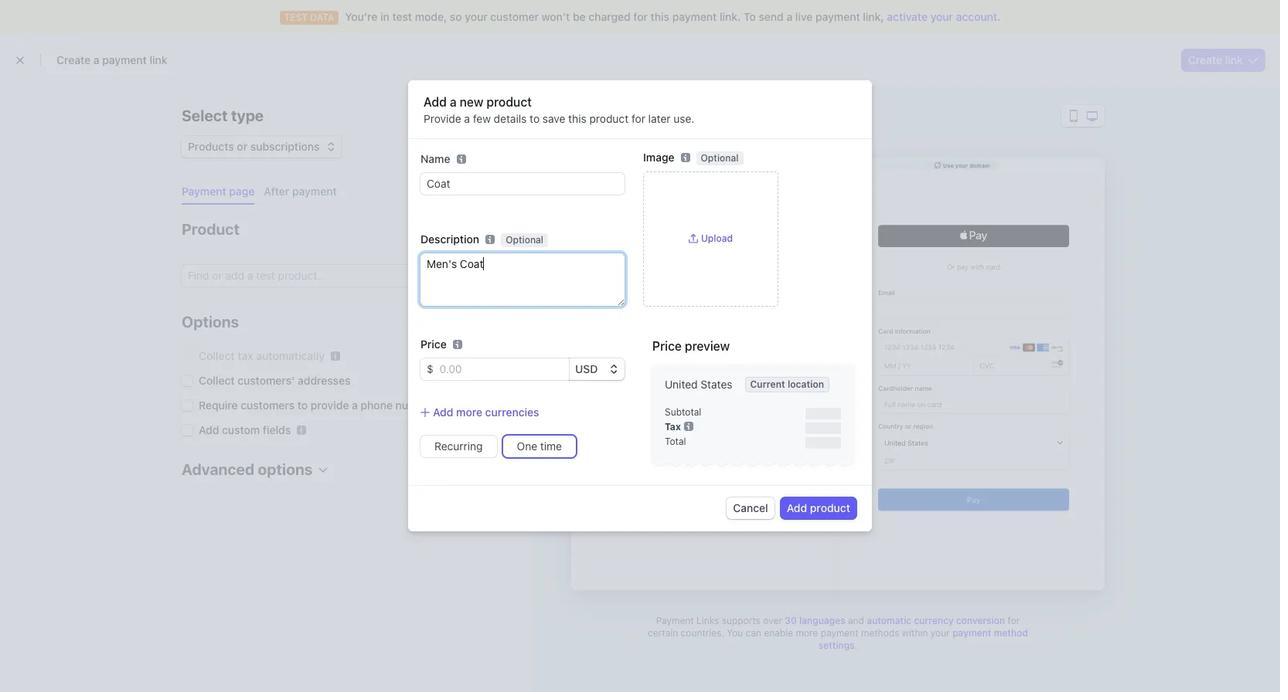 Task type: vqa. For each thing, say whether or not it's contained in the screenshot.
Charge associated with Charge default payment method
no



Task type: describe. For each thing, give the bounding box(es) containing it.
optional for image
[[701, 152, 739, 164]]

add more currencies
[[433, 406, 540, 419]]

create for create a payment link
[[56, 53, 91, 67]]

activate
[[887, 10, 928, 23]]

new
[[460, 95, 484, 109]]

you're
[[345, 10, 378, 23]]

description
[[421, 233, 480, 246]]

use your domain
[[944, 162, 991, 168]]

more inside button
[[456, 406, 483, 419]]

info image
[[684, 423, 694, 432]]

payment for payment links supports over 30 languages and automatic currency conversion
[[656, 616, 694, 627]]

for inside for certain countries. you can enable more payment methods within your
[[1008, 616, 1020, 627]]

to inside payment page tab panel
[[298, 399, 308, 412]]

provide
[[311, 399, 349, 412]]

0 vertical spatial this
[[651, 10, 670, 23]]

advanced options
[[182, 461, 313, 479]]

preview
[[685, 339, 730, 353]]

products or subscriptions
[[188, 140, 320, 153]]

languages
[[800, 616, 846, 627]]

countries.
[[681, 628, 725, 640]]

few
[[473, 112, 491, 125]]

save
[[543, 112, 566, 125]]

page
[[229, 185, 255, 198]]

united states
[[665, 378, 733, 391]]

recurring
[[435, 440, 483, 453]]

subscriptions
[[250, 140, 320, 153]]

add product
[[787, 502, 851, 515]]

enable
[[764, 628, 794, 640]]

later
[[649, 112, 671, 125]]

current location
[[751, 379, 825, 391]]

automatic currency conversion link
[[867, 616, 1006, 627]]

currency
[[914, 616, 954, 627]]

can
[[746, 628, 762, 640]]

domain
[[970, 162, 991, 168]]

tax
[[238, 350, 253, 363]]

buy.stripe.com
[[822, 162, 864, 168]]

so
[[450, 10, 462, 23]]

and
[[848, 616, 865, 627]]

payment inside the payment method settings
[[953, 628, 992, 640]]

currencies
[[485, 406, 540, 419]]

options
[[182, 313, 239, 331]]

be
[[573, 10, 586, 23]]

upload button
[[689, 233, 733, 246]]

payment inside for certain countries. you can enable more payment methods within your
[[821, 628, 859, 640]]

products
[[188, 140, 234, 153]]

1 link from the left
[[150, 53, 168, 67]]

use
[[944, 162, 954, 168]]

time
[[541, 440, 562, 453]]

live
[[796, 10, 813, 23]]

add a new product provide a few details to save this product for later use.
[[424, 95, 695, 125]]

this inside add a new product provide a few details to save this product for later use.
[[569, 112, 587, 125]]

upload
[[701, 233, 733, 245]]

for inside add a new product provide a few details to save this product for later use.
[[632, 112, 646, 125]]

usd
[[575, 363, 598, 376]]

customers'
[[238, 374, 295, 387]]

add more currencies button
[[421, 405, 540, 421]]

test
[[392, 10, 412, 23]]

link,
[[863, 10, 885, 23]]

number
[[396, 399, 435, 412]]

provide
[[424, 112, 461, 125]]

tax
[[665, 421, 681, 433]]

payment links supports over 30 languages and automatic currency conversion
[[656, 616, 1006, 627]]

more inside for certain countries. you can enable more payment methods within your
[[796, 628, 819, 640]]

fields
[[263, 424, 291, 437]]

united
[[665, 378, 698, 391]]

in
[[381, 10, 390, 23]]

mode,
[[415, 10, 447, 23]]

select type
[[182, 107, 264, 125]]

certain
[[648, 628, 678, 640]]

your inside use your domain button
[[956, 162, 968, 168]]

location
[[788, 379, 825, 391]]

your inside for certain countries. you can enable more payment methods within your
[[931, 628, 950, 640]]

0 horizontal spatial .
[[855, 640, 858, 652]]

states
[[701, 378, 733, 391]]

Men's Coat text field
[[421, 254, 625, 306]]

cancel
[[733, 502, 769, 515]]

collect for collect customers' addresses
[[199, 374, 235, 387]]

Premium Plan, sunglasses, etc. text field
[[421, 173, 625, 195]]

you're in test mode, so your customer won't be charged for this payment link. to send a live payment link, activate your account .
[[345, 10, 1001, 23]]

to
[[744, 10, 756, 23]]

add for product
[[787, 502, 808, 515]]

payment method settings link
[[819, 628, 1029, 652]]

0 vertical spatial .
[[998, 10, 1001, 23]]

supports
[[722, 616, 761, 627]]

automatically
[[256, 350, 325, 363]]

activate your account link
[[887, 10, 998, 23]]

0 vertical spatial product
[[487, 95, 532, 109]]

select
[[182, 107, 228, 125]]

create a payment link
[[56, 53, 168, 67]]



Task type: locate. For each thing, give the bounding box(es) containing it.
payment inside after payment button
[[292, 185, 337, 198]]

$ button
[[421, 359, 434, 380]]

.
[[998, 10, 1001, 23], [855, 640, 858, 652]]

1 vertical spatial product
[[590, 112, 629, 125]]

1 vertical spatial this
[[569, 112, 587, 125]]

add inside add a new product provide a few details to save this product for later use.
[[424, 95, 447, 109]]

payment link settings tab list
[[176, 179, 507, 205]]

your right activate
[[931, 10, 954, 23]]

0.00 text field
[[434, 359, 569, 380]]

price left the preview
[[653, 339, 682, 353]]

1 horizontal spatial product
[[590, 112, 629, 125]]

details
[[494, 112, 527, 125]]

your right so
[[465, 10, 488, 23]]

after payment button
[[258, 179, 346, 205]]

add up "provide"
[[424, 95, 447, 109]]

use.
[[674, 112, 695, 125]]

methods
[[862, 628, 900, 640]]

one time
[[517, 440, 562, 453]]

charged
[[589, 10, 631, 23]]

payment page tab panel
[[169, 205, 507, 503]]

0 horizontal spatial product
[[487, 95, 532, 109]]

payment inside "button"
[[182, 185, 226, 198]]

link
[[150, 53, 168, 67], [1226, 53, 1244, 67]]

to left save on the top of the page
[[530, 112, 540, 125]]

collect up require
[[199, 374, 235, 387]]

1 horizontal spatial optional
[[701, 152, 739, 164]]

2 link from the left
[[1226, 53, 1244, 67]]

2 collect from the top
[[199, 374, 235, 387]]

1 vertical spatial optional
[[506, 234, 544, 246]]

more up 'recurring'
[[456, 406, 483, 419]]

2 create from the left
[[1189, 53, 1223, 67]]

advanced
[[182, 461, 255, 479]]

for up method
[[1008, 616, 1020, 627]]

product inside button
[[810, 502, 851, 515]]

for left later
[[632, 112, 646, 125]]

your right use
[[956, 162, 968, 168]]

over
[[764, 616, 783, 627]]

add down require
[[199, 424, 219, 437]]

payment left the page
[[182, 185, 226, 198]]

0 horizontal spatial more
[[456, 406, 483, 419]]

products or subscriptions button
[[182, 133, 341, 158]]

1 vertical spatial .
[[855, 640, 858, 652]]

2 vertical spatial product
[[810, 502, 851, 515]]

0 horizontal spatial optional
[[506, 234, 544, 246]]

payment up certain
[[656, 616, 694, 627]]

cancel button
[[727, 498, 775, 520]]

add custom fields
[[199, 424, 291, 437]]

optional up 'men's coat' text box
[[506, 234, 544, 246]]

payment page button
[[176, 179, 264, 205]]

options
[[258, 461, 313, 479]]

customers
[[241, 399, 295, 412]]

payment page
[[182, 185, 255, 198]]

1 horizontal spatial link
[[1226, 53, 1244, 67]]

this
[[651, 10, 670, 23], [569, 112, 587, 125]]

0 horizontal spatial this
[[569, 112, 587, 125]]

add up 'recurring'
[[433, 406, 454, 419]]

collect for collect tax automatically
[[199, 350, 235, 363]]

or
[[237, 140, 248, 153]]

require customers to provide a phone number
[[199, 399, 435, 412]]

custom
[[222, 424, 260, 437]]

link inside button
[[1226, 53, 1244, 67]]

0 vertical spatial to
[[530, 112, 540, 125]]

advanced options button
[[176, 451, 328, 481]]

within
[[902, 628, 928, 640]]

1 horizontal spatial create
[[1189, 53, 1223, 67]]

0 horizontal spatial price
[[421, 338, 447, 351]]

payment
[[673, 10, 717, 23], [816, 10, 861, 23], [102, 53, 147, 67], [292, 185, 337, 198], [821, 628, 859, 640], [953, 628, 992, 640]]

1 horizontal spatial price
[[653, 339, 682, 353]]

method
[[994, 628, 1029, 640]]

for certain countries. you can enable more payment methods within your
[[648, 616, 1020, 640]]

addresses
[[298, 374, 351, 387]]

link.
[[720, 10, 741, 23]]

2 horizontal spatial product
[[810, 502, 851, 515]]

collect tax automatically
[[199, 350, 325, 363]]

you
[[727, 628, 744, 640]]

create for create link
[[1189, 53, 1223, 67]]

this right save on the top of the page
[[569, 112, 587, 125]]

collect customers' addresses
[[199, 374, 351, 387]]

1 vertical spatial to
[[298, 399, 308, 412]]

optional for description
[[506, 234, 544, 246]]

type
[[231, 107, 264, 125]]

0 horizontal spatial create
[[56, 53, 91, 67]]

to
[[530, 112, 540, 125], [298, 399, 308, 412]]

more
[[456, 406, 483, 419], [796, 628, 819, 640]]

1 vertical spatial more
[[796, 628, 819, 640]]

your down automatic currency conversion link
[[931, 628, 950, 640]]

for
[[634, 10, 648, 23], [632, 112, 646, 125], [1008, 616, 1020, 627]]

price for price
[[421, 338, 447, 351]]

price preview
[[653, 339, 730, 353]]

1 vertical spatial collect
[[199, 374, 235, 387]]

1 vertical spatial for
[[632, 112, 646, 125]]

phone
[[361, 399, 393, 412]]

1 horizontal spatial payment
[[656, 616, 694, 627]]

settings
[[819, 640, 855, 652]]

1 collect from the top
[[199, 350, 235, 363]]

1 horizontal spatial this
[[651, 10, 670, 23]]

require
[[199, 399, 238, 412]]

name
[[421, 152, 451, 165]]

send
[[759, 10, 784, 23]]

to left provide
[[298, 399, 308, 412]]

after payment
[[264, 185, 337, 198]]

0 horizontal spatial payment
[[182, 185, 226, 198]]

add right cancel
[[787, 502, 808, 515]]

0 vertical spatial optional
[[701, 152, 739, 164]]

won't
[[542, 10, 570, 23]]

1 create from the left
[[56, 53, 91, 67]]

account
[[957, 10, 998, 23]]

add
[[424, 95, 447, 109], [433, 406, 454, 419], [199, 424, 219, 437], [787, 502, 808, 515]]

add for more
[[433, 406, 454, 419]]

product
[[182, 220, 240, 238]]

price for price preview
[[653, 339, 682, 353]]

subtotal
[[665, 407, 702, 418]]

add for a
[[424, 95, 447, 109]]

more down 30 languages link
[[796, 628, 819, 640]]

1 horizontal spatial .
[[998, 10, 1001, 23]]

add for custom
[[199, 424, 219, 437]]

one
[[517, 440, 538, 453]]

0 vertical spatial more
[[456, 406, 483, 419]]

a inside tab panel
[[352, 399, 358, 412]]

this right charged
[[651, 10, 670, 23]]

1 horizontal spatial to
[[530, 112, 540, 125]]

links
[[697, 616, 720, 627]]

1 vertical spatial payment
[[656, 616, 694, 627]]

payment for payment page
[[182, 185, 226, 198]]

price up '$'
[[421, 338, 447, 351]]

1 horizontal spatial more
[[796, 628, 819, 640]]

0 vertical spatial payment
[[182, 185, 226, 198]]

2 vertical spatial for
[[1008, 616, 1020, 627]]

0 vertical spatial for
[[634, 10, 648, 23]]

after
[[264, 185, 290, 198]]

payment method settings
[[819, 628, 1029, 652]]

0 vertical spatial collect
[[199, 350, 235, 363]]

for right charged
[[634, 10, 648, 23]]

create
[[56, 53, 91, 67], [1189, 53, 1223, 67]]

customer
[[491, 10, 539, 23]]

0 horizontal spatial link
[[150, 53, 168, 67]]

conversion
[[957, 616, 1006, 627]]

collect left tax
[[199, 350, 235, 363]]

optional right image
[[701, 152, 739, 164]]

0 horizontal spatial to
[[298, 399, 308, 412]]

create inside create link button
[[1189, 53, 1223, 67]]

to inside add a new product provide a few details to save this product for later use.
[[530, 112, 540, 125]]

image
[[643, 151, 675, 164]]

30
[[785, 616, 797, 627]]

add inside payment page tab panel
[[199, 424, 219, 437]]

a
[[787, 10, 793, 23], [93, 53, 99, 67], [450, 95, 457, 109], [464, 112, 470, 125], [352, 399, 358, 412]]



